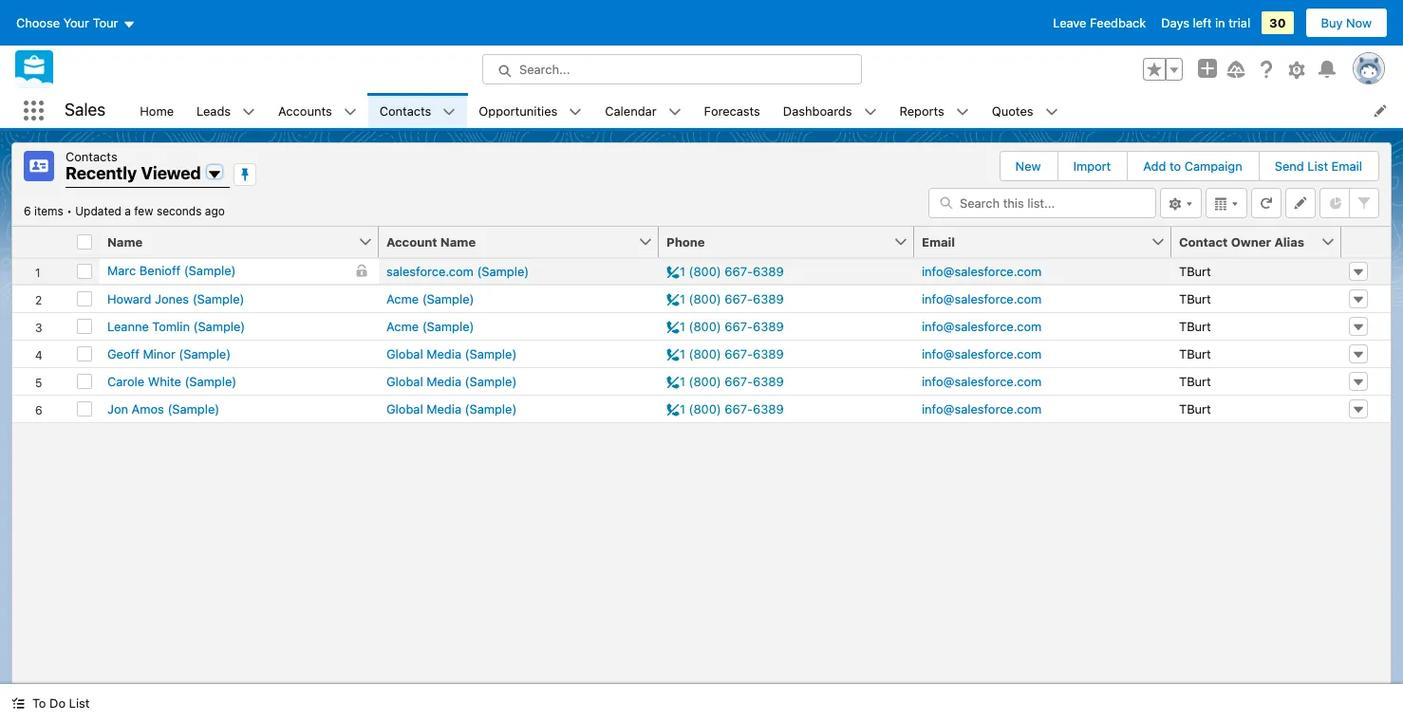 Task type: describe. For each thing, give the bounding box(es) containing it.
campaign
[[1185, 159, 1243, 174]]

trial
[[1229, 15, 1251, 30]]

dashboards list item
[[772, 93, 888, 128]]

to
[[32, 696, 46, 711]]

salesforce.com (sample) link
[[386, 263, 529, 279]]

do
[[49, 696, 66, 711]]

opportunities list item
[[467, 93, 594, 128]]

dashboards
[[783, 103, 852, 118]]

contact owner alias
[[1179, 234, 1305, 249]]

list view controls image
[[1160, 188, 1202, 218]]

jon amos (sample)
[[107, 401, 220, 416]]

sales
[[65, 100, 106, 120]]

leads list item
[[185, 93, 267, 128]]

quotes link
[[981, 93, 1045, 128]]

search... button
[[482, 54, 862, 85]]

dashboards link
[[772, 93, 864, 128]]

marc benioff (sample) link
[[107, 263, 236, 279]]

white
[[148, 374, 181, 389]]

global media (sample) for geoff minor (sample)
[[386, 346, 517, 361]]

info@salesforce.com for geoff minor (sample)
[[922, 346, 1042, 361]]

geoff minor (sample)
[[107, 346, 231, 361]]

forecasts link
[[693, 93, 772, 128]]

marc benioff (sample)
[[107, 263, 236, 278]]

click to dial disabled image for jon amos (sample)
[[667, 401, 784, 416]]

minor
[[143, 346, 176, 361]]

name element
[[100, 226, 390, 258]]

accounts link
[[267, 93, 343, 128]]

global media (sample) for jon amos (sample)
[[386, 401, 517, 416]]

owner
[[1231, 234, 1272, 249]]

a
[[125, 204, 131, 218]]

jon
[[107, 401, 128, 416]]

leads
[[197, 103, 231, 118]]

add to campaign button
[[1128, 152, 1258, 180]]

feedback
[[1090, 15, 1146, 30]]

leads link
[[185, 93, 242, 128]]

display as table image
[[1206, 188, 1248, 218]]

geoff
[[107, 346, 139, 361]]

to do list
[[32, 696, 90, 711]]

leave feedback
[[1053, 15, 1146, 30]]

tburt for leanne tomlin (sample)
[[1179, 319, 1211, 334]]

acme (sample) for leanne tomlin (sample)
[[386, 319, 474, 334]]

global media (sample) link for geoff minor (sample)
[[386, 346, 517, 361]]

item number image
[[12, 226, 69, 257]]

text default image for accounts
[[343, 105, 357, 118]]

left
[[1193, 15, 1212, 30]]

jon amos (sample) link
[[107, 401, 220, 416]]

contact
[[1179, 234, 1228, 249]]

now
[[1346, 15, 1372, 30]]

action image
[[1342, 226, 1391, 257]]

days left in trial
[[1161, 15, 1251, 30]]

accounts
[[278, 103, 332, 118]]

acme (sample) link for howard jones (sample)
[[386, 291, 474, 306]]

home link
[[128, 93, 185, 128]]

1 vertical spatial list
[[69, 696, 90, 711]]

phone
[[667, 234, 705, 249]]

choose
[[16, 15, 60, 30]]

email inside 'element'
[[922, 234, 955, 249]]

action element
[[1342, 226, 1391, 258]]

email button
[[914, 226, 1151, 257]]

media for geoff minor (sample)
[[427, 346, 461, 361]]

text default image for contacts
[[443, 105, 456, 118]]

to
[[1170, 159, 1181, 174]]

tburt for geoff minor (sample)
[[1179, 346, 1211, 361]]

recently viewed
[[66, 163, 201, 183]]

1 click to dial disabled image from the top
[[667, 263, 784, 279]]

tomlin
[[152, 319, 190, 334]]

buy now button
[[1305, 8, 1388, 38]]

send list email
[[1275, 159, 1363, 174]]

opportunities
[[479, 103, 558, 118]]

global media (sample) link for carole white (sample)
[[386, 374, 517, 389]]

6 items • updated a few seconds ago
[[24, 204, 225, 218]]

viewed
[[141, 163, 201, 183]]

info@salesforce.com link for jon amos (sample)
[[922, 401, 1042, 416]]

salesforce.com (sample)
[[386, 263, 529, 279]]

global for carole white (sample)
[[386, 374, 423, 389]]

contacts inside recently viewed|contacts|list view element
[[66, 149, 117, 164]]

salesforce.com
[[386, 263, 474, 279]]

calendar list item
[[594, 93, 693, 128]]

updated
[[75, 204, 121, 218]]

phone button
[[659, 226, 893, 257]]

in
[[1215, 15, 1225, 30]]

contact owner alias button
[[1172, 226, 1321, 257]]

global media (sample) link for jon amos (sample)
[[386, 401, 517, 416]]

global media (sample) for carole white (sample)
[[386, 374, 517, 389]]

add
[[1143, 159, 1166, 174]]

recently viewed|contacts|list view element
[[11, 142, 1392, 685]]

items
[[34, 204, 63, 218]]

carole white (sample) link
[[107, 374, 237, 389]]

new
[[1016, 159, 1041, 174]]

leanne tomlin (sample)
[[107, 319, 245, 334]]

1 info@salesforce.com from the top
[[922, 263, 1042, 279]]



Task type: locate. For each thing, give the bounding box(es) containing it.
None search field
[[929, 188, 1156, 218]]

ago
[[205, 204, 225, 218]]

1 horizontal spatial name
[[440, 234, 476, 249]]

0 vertical spatial email
[[1332, 159, 1363, 174]]

text default image inside to do list button
[[11, 697, 25, 710]]

recently
[[66, 163, 137, 183]]

Search Recently Viewed list view. search field
[[929, 188, 1156, 218]]

1 horizontal spatial email
[[1332, 159, 1363, 174]]

1 info@salesforce.com link from the top
[[922, 263, 1042, 279]]

6
[[24, 204, 31, 218]]

account
[[386, 234, 437, 249]]

1 vertical spatial email
[[922, 234, 955, 249]]

2 vertical spatial global media (sample) link
[[386, 401, 517, 416]]

1 horizontal spatial text default image
[[569, 105, 582, 118]]

new button
[[1000, 152, 1056, 180]]

text default image inside opportunities list item
[[569, 105, 582, 118]]

forecasts
[[704, 103, 760, 118]]

account name
[[386, 234, 476, 249]]

global for jon amos (sample)
[[386, 401, 423, 416]]

reports list item
[[888, 93, 981, 128]]

0 horizontal spatial text default image
[[343, 105, 357, 118]]

info@salesforce.com link for leanne tomlin (sample)
[[922, 319, 1042, 334]]

1 vertical spatial acme (sample)
[[386, 319, 474, 334]]

4 info@salesforce.com link from the top
[[922, 346, 1042, 361]]

text default image for calendar
[[668, 105, 681, 118]]

1 text default image from the left
[[343, 105, 357, 118]]

6 click to dial disabled image from the top
[[667, 401, 784, 416]]

calendar link
[[594, 93, 668, 128]]

text default image inside accounts 'list item'
[[343, 105, 357, 118]]

click to dial disabled image for carole white (sample)
[[667, 374, 784, 389]]

30
[[1270, 15, 1286, 30]]

text default image right the leads
[[242, 105, 256, 118]]

email element
[[914, 226, 1183, 258]]

text default image inside contacts list item
[[443, 105, 456, 118]]

1 vertical spatial acme
[[386, 319, 419, 334]]

howard jones (sample) link
[[107, 291, 244, 306]]

click to dial disabled image for howard jones (sample)
[[667, 291, 784, 306]]

1 tburt from the top
[[1179, 263, 1211, 279]]

•
[[67, 204, 72, 218]]

6 tburt from the top
[[1179, 401, 1211, 416]]

1 vertical spatial contacts
[[66, 149, 117, 164]]

list
[[128, 93, 1403, 128]]

global
[[386, 346, 423, 361], [386, 374, 423, 389], [386, 401, 423, 416]]

leave
[[1053, 15, 1087, 30]]

contacts down sales
[[66, 149, 117, 164]]

contacts right accounts 'list item' at the left top of the page
[[379, 103, 431, 118]]

howard
[[107, 291, 151, 306]]

calendar
[[605, 103, 657, 118]]

3 global from the top
[[386, 401, 423, 416]]

buy now
[[1321, 15, 1372, 30]]

tburt
[[1179, 263, 1211, 279], [1179, 291, 1211, 306], [1179, 319, 1211, 334], [1179, 346, 1211, 361], [1179, 374, 1211, 389], [1179, 401, 1211, 416]]

4 click to dial disabled image from the top
[[667, 346, 784, 361]]

list right send
[[1308, 159, 1328, 174]]

2 acme from the top
[[386, 319, 419, 334]]

contacts
[[379, 103, 431, 118], [66, 149, 117, 164]]

3 global media (sample) from the top
[[386, 401, 517, 416]]

5 tburt from the top
[[1179, 374, 1211, 389]]

2 vertical spatial media
[[427, 401, 461, 416]]

acme (sample) for howard jones (sample)
[[386, 291, 474, 306]]

acme for howard jones (sample)
[[386, 291, 419, 306]]

info@salesforce.com link for carole white (sample)
[[922, 374, 1042, 389]]

5 info@salesforce.com from the top
[[922, 374, 1042, 389]]

recently viewed status
[[24, 204, 75, 218]]

1 horizontal spatial list
[[1308, 159, 1328, 174]]

text default image left the opportunities link
[[443, 105, 456, 118]]

contacts link
[[368, 93, 443, 128]]

cell inside recently viewed grid
[[69, 226, 100, 258]]

1 horizontal spatial contacts
[[379, 103, 431, 118]]

carole
[[107, 374, 144, 389]]

0 vertical spatial global media (sample) link
[[386, 346, 517, 361]]

name inside button
[[440, 234, 476, 249]]

list right "do"
[[69, 696, 90, 711]]

4 tburt from the top
[[1179, 346, 1211, 361]]

4 info@salesforce.com from the top
[[922, 346, 1042, 361]]

3 info@salesforce.com from the top
[[922, 319, 1042, 334]]

text default image right 'accounts'
[[343, 105, 357, 118]]

none search field inside recently viewed|contacts|list view element
[[929, 188, 1156, 218]]

marc
[[107, 263, 136, 278]]

item number element
[[12, 226, 69, 258]]

info@salesforce.com for howard jones (sample)
[[922, 291, 1042, 306]]

1 name from the left
[[107, 234, 143, 249]]

account name button
[[379, 226, 638, 257]]

text default image down search...
[[569, 105, 582, 118]]

choose your tour button
[[15, 8, 136, 38]]

click to dial disabled image for leanne tomlin (sample)
[[667, 319, 784, 334]]

few
[[134, 204, 153, 218]]

import
[[1073, 159, 1111, 174]]

2 name from the left
[[440, 234, 476, 249]]

info@salesforce.com link
[[922, 263, 1042, 279], [922, 291, 1042, 306], [922, 319, 1042, 334], [922, 346, 1042, 361], [922, 374, 1042, 389], [922, 401, 1042, 416]]

1 global media (sample) link from the top
[[386, 346, 517, 361]]

0 vertical spatial global
[[386, 346, 423, 361]]

global media (sample) link
[[386, 346, 517, 361], [386, 374, 517, 389], [386, 401, 517, 416]]

tburt for jon amos (sample)
[[1179, 401, 1211, 416]]

amos
[[132, 401, 164, 416]]

quotes
[[992, 103, 1034, 118]]

search...
[[519, 62, 570, 77]]

contacts list item
[[368, 93, 467, 128]]

media
[[427, 346, 461, 361], [427, 374, 461, 389], [427, 401, 461, 416]]

alias
[[1275, 234, 1305, 249]]

acme (sample)
[[386, 291, 474, 306], [386, 319, 474, 334]]

2 media from the top
[[427, 374, 461, 389]]

howard jones (sample)
[[107, 291, 244, 306]]

accounts list item
[[267, 93, 368, 128]]

3 global media (sample) link from the top
[[386, 401, 517, 416]]

1 acme (sample) link from the top
[[386, 291, 474, 306]]

leanne tomlin (sample) link
[[107, 319, 245, 334]]

6 info@salesforce.com from the top
[[922, 401, 1042, 416]]

2 text default image from the left
[[569, 105, 582, 118]]

2 global from the top
[[386, 374, 423, 389]]

recently viewed grid
[[12, 226, 1391, 423]]

2 info@salesforce.com from the top
[[922, 291, 1042, 306]]

info@salesforce.com link for geoff minor (sample)
[[922, 346, 1042, 361]]

info@salesforce.com for leanne tomlin (sample)
[[922, 319, 1042, 334]]

seconds
[[157, 204, 202, 218]]

0 horizontal spatial list
[[69, 696, 90, 711]]

2 acme (sample) link from the top
[[386, 319, 474, 334]]

info@salesforce.com
[[922, 263, 1042, 279], [922, 291, 1042, 306], [922, 319, 1042, 334], [922, 346, 1042, 361], [922, 374, 1042, 389], [922, 401, 1042, 416]]

2 global media (sample) link from the top
[[386, 374, 517, 389]]

1 global from the top
[[386, 346, 423, 361]]

1 vertical spatial global
[[386, 374, 423, 389]]

acme (sample) link
[[386, 291, 474, 306], [386, 319, 474, 334]]

info@salesforce.com for jon amos (sample)
[[922, 401, 1042, 416]]

days
[[1161, 15, 1190, 30]]

media for jon amos (sample)
[[427, 401, 461, 416]]

contact owner alias element
[[1172, 226, 1353, 258]]

text default image down search... button
[[668, 105, 681, 118]]

geoff minor (sample) link
[[107, 346, 231, 361]]

cell
[[69, 226, 100, 258]]

1 vertical spatial media
[[427, 374, 461, 389]]

0 vertical spatial list
[[1308, 159, 1328, 174]]

6 info@salesforce.com link from the top
[[922, 401, 1042, 416]]

0 horizontal spatial email
[[922, 234, 955, 249]]

3 tburt from the top
[[1179, 319, 1211, 334]]

email
[[1332, 159, 1363, 174], [922, 234, 955, 249]]

your
[[63, 15, 89, 30]]

add to campaign
[[1143, 159, 1243, 174]]

0 horizontal spatial contacts
[[66, 149, 117, 164]]

0 vertical spatial global media (sample)
[[386, 346, 517, 361]]

tour
[[93, 15, 118, 30]]

info@salesforce.com for carole white (sample)
[[922, 374, 1042, 389]]

0 vertical spatial acme
[[386, 291, 419, 306]]

3 media from the top
[[427, 401, 461, 416]]

1 global media (sample) from the top
[[386, 346, 517, 361]]

0 vertical spatial contacts
[[379, 103, 431, 118]]

import button
[[1058, 152, 1126, 180]]

opportunities link
[[467, 93, 569, 128]]

name
[[107, 234, 143, 249], [440, 234, 476, 249]]

leanne
[[107, 319, 149, 334]]

global for geoff minor (sample)
[[386, 346, 423, 361]]

text default image for leads
[[242, 105, 256, 118]]

send
[[1275, 159, 1304, 174]]

acme for leanne tomlin (sample)
[[386, 319, 419, 334]]

2 acme (sample) from the top
[[386, 319, 474, 334]]

text default image inside calendar list item
[[668, 105, 681, 118]]

phone element
[[659, 226, 926, 258]]

leave feedback link
[[1053, 15, 1146, 30]]

buy
[[1321, 15, 1343, 30]]

acme (sample) link for leanne tomlin (sample)
[[386, 319, 474, 334]]

text default image
[[343, 105, 357, 118], [569, 105, 582, 118]]

to do list button
[[0, 685, 101, 723]]

contacts image
[[24, 151, 54, 181]]

1 acme from the top
[[386, 291, 419, 306]]

text default image left the to
[[11, 697, 25, 710]]

name up salesforce.com (sample) link
[[440, 234, 476, 249]]

2 global media (sample) from the top
[[386, 374, 517, 389]]

group
[[1143, 58, 1183, 81]]

3 info@salesforce.com link from the top
[[922, 319, 1042, 334]]

1 acme (sample) from the top
[[386, 291, 474, 306]]

list
[[1308, 159, 1328, 174], [69, 696, 90, 711]]

1 vertical spatial global media (sample)
[[386, 374, 517, 389]]

2 tburt from the top
[[1179, 291, 1211, 306]]

info@salesforce.com link for howard jones (sample)
[[922, 291, 1042, 306]]

0 vertical spatial acme (sample)
[[386, 291, 474, 306]]

account name element
[[379, 226, 670, 258]]

2 click to dial disabled image from the top
[[667, 291, 784, 306]]

reports link
[[888, 93, 956, 128]]

2 info@salesforce.com link from the top
[[922, 291, 1042, 306]]

0 vertical spatial acme (sample) link
[[386, 291, 474, 306]]

contacts inside contacts "link"
[[379, 103, 431, 118]]

click to dial disabled image
[[667, 263, 784, 279], [667, 291, 784, 306], [667, 319, 784, 334], [667, 346, 784, 361], [667, 374, 784, 389], [667, 401, 784, 416]]

send list email button
[[1260, 152, 1378, 180]]

media for carole white (sample)
[[427, 374, 461, 389]]

click to dial disabled image for geoff minor (sample)
[[667, 346, 784, 361]]

1 vertical spatial acme (sample) link
[[386, 319, 474, 334]]

carole white (sample)
[[107, 374, 237, 389]]

2 vertical spatial global media (sample)
[[386, 401, 517, 416]]

reports
[[900, 103, 945, 118]]

text default image
[[242, 105, 256, 118], [443, 105, 456, 118], [668, 105, 681, 118], [11, 697, 25, 710]]

home
[[140, 103, 174, 118]]

0 vertical spatial media
[[427, 346, 461, 361]]

jones
[[155, 291, 189, 306]]

list containing home
[[128, 93, 1403, 128]]

name inside button
[[107, 234, 143, 249]]

0 horizontal spatial name
[[107, 234, 143, 249]]

text default image for opportunities
[[569, 105, 582, 118]]

global media (sample)
[[386, 346, 517, 361], [386, 374, 517, 389], [386, 401, 517, 416]]

quotes list item
[[981, 93, 1070, 128]]

5 click to dial disabled image from the top
[[667, 374, 784, 389]]

choose your tour
[[16, 15, 118, 30]]

1 media from the top
[[427, 346, 461, 361]]

tburt for howard jones (sample)
[[1179, 291, 1211, 306]]

name up marc on the left
[[107, 234, 143, 249]]

2 vertical spatial global
[[386, 401, 423, 416]]

1 vertical spatial global media (sample) link
[[386, 374, 517, 389]]

5 info@salesforce.com link from the top
[[922, 374, 1042, 389]]

benioff
[[139, 263, 181, 278]]

tburt for carole white (sample)
[[1179, 374, 1211, 389]]

name button
[[100, 226, 358, 257]]

3 click to dial disabled image from the top
[[667, 319, 784, 334]]

text default image inside leads list item
[[242, 105, 256, 118]]



Task type: vqa. For each thing, say whether or not it's contained in the screenshot.
the rightmost list
yes



